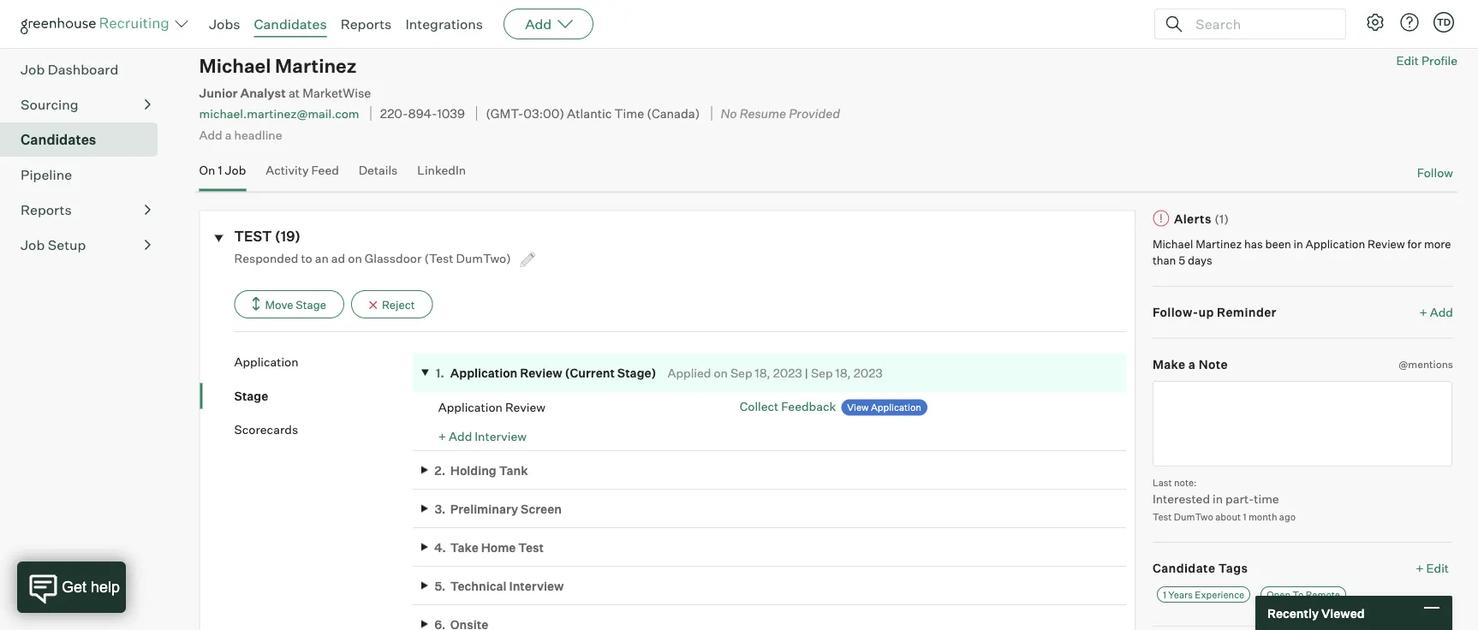 Task type: describe. For each thing, give the bounding box(es) containing it.
3. preliminary screen
[[435, 502, 562, 517]]

stage link
[[234, 388, 413, 405]]

0 vertical spatial candidates link
[[254, 15, 327, 33]]

job dashboard link
[[21, 59, 151, 80]]

in inside michael martinez has been in application review for more than 5 days
[[1294, 237, 1304, 251]]

on
[[199, 163, 215, 178]]

0 horizontal spatial test
[[519, 540, 544, 555]]

atlantic
[[567, 106, 612, 121]]

2 18, from the left
[[836, 366, 851, 381]]

no
[[721, 106, 737, 121]]

search
[[75, 3, 112, 18]]

test (19)
[[234, 228, 301, 245]]

up
[[1199, 305, 1215, 320]]

pipeline
[[21, 166, 72, 184]]

more
[[1425, 237, 1452, 251]]

220-
[[380, 106, 408, 121]]

+ add link
[[1420, 304, 1454, 321]]

resume
[[740, 106, 787, 121]]

application link
[[234, 354, 413, 371]]

job for job dashboard
[[21, 61, 45, 78]]

reject button
[[351, 291, 433, 319]]

0 vertical spatial edit
[[1397, 53, 1420, 68]]

jobs
[[209, 15, 240, 33]]

(canada)
[[647, 106, 700, 121]]

1 vertical spatial review
[[520, 366, 563, 381]]

on 1 job
[[199, 163, 246, 178]]

configure image
[[1366, 12, 1386, 33]]

back to search results link
[[30, 3, 153, 18]]

collect
[[740, 399, 779, 414]]

in inside 'last note: interested in part-time test dumtwo               about 1 month               ago'
[[1213, 492, 1224, 507]]

follow link
[[1418, 165, 1454, 181]]

than
[[1153, 254, 1177, 267]]

days
[[1188, 254, 1213, 267]]

td button
[[1431, 9, 1458, 36]]

4.
[[434, 540, 446, 555]]

+ for + edit
[[1417, 561, 1425, 576]]

back
[[30, 3, 58, 18]]

5. technical interview
[[435, 579, 564, 594]]

5
[[1179, 254, 1186, 267]]

of
[[1299, 3, 1310, 18]]

(gmt-
[[486, 106, 524, 121]]

linkedin
[[417, 163, 466, 178]]

feedback
[[782, 399, 837, 414]]

1 vertical spatial reports link
[[21, 200, 151, 220]]

to for responded
[[301, 251, 313, 266]]

pipeline link
[[21, 165, 151, 185]]

follow-
[[1153, 305, 1199, 320]]

30
[[1314, 3, 1330, 18]]

candidate
[[1153, 561, 1216, 576]]

take
[[451, 540, 479, 555]]

job setup link
[[21, 235, 151, 256]]

setup
[[48, 237, 86, 254]]

on 1 job link
[[199, 163, 246, 188]]

1. application review (current stage)
[[436, 366, 657, 381]]

sourcing
[[21, 96, 79, 113]]

reminder
[[1218, 305, 1277, 320]]

1 horizontal spatial candidates
[[254, 15, 327, 33]]

reject
[[382, 298, 415, 312]]

add button
[[504, 9, 594, 39]]

1 vertical spatial edit
[[1427, 561, 1450, 576]]

analyst
[[240, 85, 286, 100]]

no resume provided
[[721, 106, 841, 121]]

screen
[[521, 502, 562, 517]]

linkedin link
[[417, 163, 466, 188]]

results
[[115, 3, 153, 18]]

(19)
[[275, 228, 301, 245]]

martinez for michael martinez junior analyst at marketwise
[[275, 54, 357, 78]]

2 vertical spatial review
[[505, 400, 546, 415]]

edit profile
[[1397, 53, 1458, 68]]

test inside 'last note: interested in part-time test dumtwo               about 1 month               ago'
[[1153, 511, 1172, 523]]

@mentions
[[1400, 358, 1454, 371]]

ago
[[1280, 511, 1297, 523]]

sourcing link
[[21, 94, 151, 115]]

glassdoor
[[365, 251, 422, 266]]

years
[[1169, 589, 1194, 601]]

follow
[[1418, 165, 1454, 180]]

details
[[359, 163, 398, 178]]

0 horizontal spatial candidates link
[[21, 130, 151, 150]]

michael martinez junior analyst at marketwise
[[199, 54, 371, 100]]

0 horizontal spatial reports
[[21, 202, 72, 219]]

note
[[1199, 357, 1229, 372]]

recently viewed
[[1268, 606, 1365, 621]]

open to remote link
[[1262, 587, 1347, 603]]

ad
[[331, 251, 346, 266]]

viewed
[[1322, 606, 1365, 621]]

application inside view application link
[[871, 402, 922, 414]]

time
[[615, 106, 645, 121]]

stage)
[[618, 366, 657, 381]]

activity feed link
[[266, 163, 339, 188]]

03:00)
[[524, 106, 565, 121]]

michael for michael martinez junior analyst at marketwise
[[199, 54, 271, 78]]

(test
[[424, 251, 454, 266]]

interested
[[1153, 492, 1211, 507]]

1 sep from the left
[[731, 366, 753, 381]]

candidate tags
[[1153, 561, 1249, 576]]

+ for + add interview
[[439, 429, 446, 444]]

view application
[[848, 402, 922, 414]]

applied on  sep 18, 2023 | sep 18, 2023
[[668, 366, 883, 381]]

4. take home test
[[434, 540, 544, 555]]

remote
[[1306, 589, 1341, 601]]

application inside application link
[[234, 355, 299, 370]]

michael.martinez@mail.com link
[[199, 106, 360, 121]]

michael for michael martinez has been in application review for more than 5 days
[[1153, 237, 1194, 251]]

move
[[265, 298, 293, 312]]



Task type: vqa. For each thing, say whether or not it's contained in the screenshot.
Dashboard
yes



Task type: locate. For each thing, give the bounding box(es) containing it.
candidates up michael martinez junior analyst at marketwise
[[254, 15, 327, 33]]

0 vertical spatial test
[[1153, 511, 1172, 523]]

martinez
[[275, 54, 357, 78], [1196, 237, 1243, 251]]

edit profile link
[[1397, 53, 1458, 68]]

martinez for michael martinez has been in application review for more than 5 days
[[1196, 237, 1243, 251]]

2023 up "view"
[[854, 366, 883, 381]]

5.
[[435, 579, 446, 594]]

1 vertical spatial test
[[519, 540, 544, 555]]

1 horizontal spatial a
[[1189, 357, 1196, 372]]

+ for + add
[[1420, 305, 1428, 320]]

td
[[1438, 16, 1452, 28]]

a left headline
[[225, 127, 232, 142]]

1 vertical spatial reports
[[21, 202, 72, 219]]

1 inside on 1 job link
[[218, 163, 222, 178]]

18, right |
[[836, 366, 851, 381]]

part-
[[1226, 492, 1255, 507]]

1 vertical spatial a
[[1189, 357, 1196, 372]]

test down interested on the right of page
[[1153, 511, 1172, 523]]

2 2023 from the left
[[854, 366, 883, 381]]

0 vertical spatial michael
[[199, 54, 271, 78]]

martinez inside michael martinez junior analyst at marketwise
[[275, 54, 357, 78]]

greenhouse recruiting image
[[21, 14, 175, 34]]

220-894-1039
[[380, 106, 465, 121]]

0 vertical spatial in
[[1294, 237, 1304, 251]]

job setup
[[21, 237, 86, 254]]

1 horizontal spatial to
[[301, 251, 313, 266]]

stage right "move"
[[296, 298, 326, 312]]

interview down application review
[[475, 429, 527, 444]]

to right back
[[60, 3, 72, 18]]

1 vertical spatial 1
[[1244, 511, 1247, 523]]

1 vertical spatial on
[[714, 366, 728, 381]]

reports link up marketwise on the left
[[341, 15, 392, 33]]

1 vertical spatial candidates link
[[21, 130, 151, 150]]

1 vertical spatial interview
[[509, 579, 564, 594]]

0 vertical spatial reports link
[[341, 15, 392, 33]]

1 horizontal spatial reports link
[[341, 15, 392, 33]]

a for add
[[225, 127, 232, 142]]

for
[[1408, 237, 1423, 251]]

feed
[[312, 163, 339, 178]]

candidates link
[[254, 15, 327, 33], [21, 130, 151, 150]]

add inside + add link
[[1431, 305, 1454, 320]]

move stage
[[265, 298, 326, 312]]

on right ad
[[348, 251, 362, 266]]

0 horizontal spatial to
[[60, 3, 72, 18]]

1 horizontal spatial martinez
[[1196, 237, 1243, 251]]

0 vertical spatial a
[[225, 127, 232, 142]]

candidates
[[254, 15, 327, 33], [21, 131, 96, 148]]

0 horizontal spatial in
[[1213, 492, 1224, 507]]

application right "view"
[[871, 402, 922, 414]]

responded
[[234, 251, 299, 266]]

make
[[1153, 357, 1186, 372]]

0 vertical spatial job
[[21, 61, 45, 78]]

in
[[1294, 237, 1304, 251], [1213, 492, 1224, 507]]

last note: interested in part-time test dumtwo               about 1 month               ago
[[1153, 477, 1297, 523]]

0 horizontal spatial sep
[[731, 366, 753, 381]]

2 horizontal spatial 1
[[1244, 511, 1247, 523]]

0 vertical spatial 1
[[218, 163, 222, 178]]

1 right on
[[218, 163, 222, 178]]

application inside michael martinez has been in application review for more than 5 days
[[1306, 237, 1366, 251]]

1 years experience
[[1164, 589, 1245, 601]]

about
[[1216, 511, 1242, 523]]

stage inside button
[[296, 298, 326, 312]]

dumtwo
[[1175, 511, 1214, 523]]

1 horizontal spatial test
[[1153, 511, 1172, 523]]

application down "move"
[[234, 355, 299, 370]]

+ add interview
[[439, 429, 527, 444]]

0 vertical spatial martinez
[[275, 54, 357, 78]]

view
[[848, 402, 869, 414]]

1 vertical spatial job
[[225, 163, 246, 178]]

tags
[[1219, 561, 1249, 576]]

activity
[[266, 163, 309, 178]]

michael up junior
[[199, 54, 271, 78]]

+ inside + edit link
[[1417, 561, 1425, 576]]

reports link
[[341, 15, 392, 33], [21, 200, 151, 220]]

follow-up reminder
[[1153, 305, 1277, 320]]

application review
[[439, 400, 546, 415]]

reports up marketwise on the left
[[341, 15, 392, 33]]

0 horizontal spatial 2023
[[773, 366, 803, 381]]

job up the sourcing
[[21, 61, 45, 78]]

1 horizontal spatial on
[[714, 366, 728, 381]]

martinez up marketwise on the left
[[275, 54, 357, 78]]

review left (current on the left of page
[[520, 366, 563, 381]]

review inside michael martinez has been in application review for more than 5 days
[[1368, 237, 1406, 251]]

jobs link
[[209, 15, 240, 33]]

1 horizontal spatial edit
[[1427, 561, 1450, 576]]

michael inside michael martinez junior analyst at marketwise
[[199, 54, 271, 78]]

stage up "scorecards"
[[234, 389, 268, 404]]

1 horizontal spatial sep
[[811, 366, 833, 381]]

1 18, from the left
[[755, 366, 771, 381]]

an
[[315, 251, 329, 266]]

0 vertical spatial on
[[348, 251, 362, 266]]

technical
[[451, 579, 507, 594]]

scorecards link
[[234, 422, 413, 438]]

0 vertical spatial candidates
[[254, 15, 327, 33]]

on
[[348, 251, 362, 266], [714, 366, 728, 381]]

candidates
[[1335, 3, 1397, 18]]

preliminary
[[451, 502, 519, 517]]

1 vertical spatial stage
[[234, 389, 268, 404]]

in right been
[[1294, 237, 1304, 251]]

1 left the years
[[1164, 589, 1167, 601]]

in up about
[[1213, 492, 1224, 507]]

move stage button
[[234, 291, 344, 319]]

dashboard
[[48, 61, 118, 78]]

1 inside 'last note: interested in part-time test dumtwo               about 1 month               ago'
[[1244, 511, 1247, 523]]

0 horizontal spatial stage
[[234, 389, 268, 404]]

month
[[1249, 511, 1278, 523]]

1 horizontal spatial candidates link
[[254, 15, 327, 33]]

been
[[1266, 237, 1292, 251]]

@mentions link
[[1400, 356, 1454, 373]]

2 vertical spatial 1
[[1164, 589, 1167, 601]]

+ inside + add link
[[1420, 305, 1428, 320]]

1 inside "1 years experience" link
[[1164, 589, 1167, 601]]

0 horizontal spatial candidates
[[21, 131, 96, 148]]

interview down the home
[[509, 579, 564, 594]]

1 horizontal spatial stage
[[296, 298, 326, 312]]

martinez inside michael martinez has been in application review for more than 5 days
[[1196, 237, 1243, 251]]

home
[[481, 540, 516, 555]]

1 horizontal spatial michael
[[1153, 237, 1194, 251]]

alerts
[[1175, 211, 1212, 226]]

18,
[[755, 366, 771, 381], [836, 366, 851, 381]]

0 vertical spatial to
[[60, 3, 72, 18]]

open
[[1268, 589, 1291, 601]]

0 horizontal spatial martinez
[[275, 54, 357, 78]]

interview for 5. technical interview
[[509, 579, 564, 594]]

michael.martinez@mail.com
[[199, 106, 360, 121]]

junior
[[199, 85, 238, 100]]

michael inside michael martinez has been in application review for more than 5 days
[[1153, 237, 1194, 251]]

0 vertical spatial +
[[1420, 305, 1428, 320]]

a
[[225, 127, 232, 142], [1189, 357, 1196, 372]]

has
[[1245, 237, 1264, 251]]

experience
[[1196, 589, 1245, 601]]

candidates link up michael martinez junior analyst at marketwise
[[254, 15, 327, 33]]

to for back
[[60, 3, 72, 18]]

2023 left |
[[773, 366, 803, 381]]

integrations
[[406, 15, 483, 33]]

add inside add popup button
[[525, 15, 552, 33]]

candidates down the sourcing
[[21, 131, 96, 148]]

1 vertical spatial in
[[1213, 492, 1224, 507]]

1 vertical spatial candidates
[[21, 131, 96, 148]]

job
[[21, 61, 45, 78], [225, 163, 246, 178], [21, 237, 45, 254]]

activity feed
[[266, 163, 339, 178]]

1 horizontal spatial 1
[[1164, 589, 1167, 601]]

interview for + add interview
[[475, 429, 527, 444]]

0 horizontal spatial reports link
[[21, 200, 151, 220]]

None text field
[[1153, 381, 1453, 467]]

holding
[[451, 463, 497, 478]]

+ edit
[[1417, 561, 1450, 576]]

0 horizontal spatial a
[[225, 127, 232, 142]]

0 horizontal spatial michael
[[199, 54, 271, 78]]

job right on
[[225, 163, 246, 178]]

to left an
[[301, 251, 313, 266]]

sep up collect
[[731, 366, 753, 381]]

headline
[[234, 127, 282, 142]]

(current
[[565, 366, 615, 381]]

job dashboard
[[21, 61, 118, 78]]

0 vertical spatial stage
[[296, 298, 326, 312]]

note:
[[1175, 477, 1197, 489]]

review left for
[[1368, 237, 1406, 251]]

1 right about
[[1244, 511, 1247, 523]]

Search text field
[[1192, 12, 1331, 36]]

job left setup
[[21, 237, 45, 254]]

reports down "pipeline"
[[21, 202, 72, 219]]

michael up than
[[1153, 237, 1194, 251]]

a for make
[[1189, 357, 1196, 372]]

candidates link down the sourcing link
[[21, 130, 151, 150]]

add
[[525, 15, 552, 33], [199, 127, 223, 142], [1431, 305, 1454, 320], [449, 429, 472, 444]]

0 horizontal spatial 1
[[218, 163, 222, 178]]

1 horizontal spatial in
[[1294, 237, 1304, 251]]

job for job setup
[[21, 237, 45, 254]]

alerts (1)
[[1175, 211, 1230, 226]]

2 sep from the left
[[811, 366, 833, 381]]

(1)
[[1215, 211, 1230, 226]]

1 vertical spatial +
[[439, 429, 446, 444]]

1 vertical spatial martinez
[[1196, 237, 1243, 251]]

1 horizontal spatial 2023
[[854, 366, 883, 381]]

+ add
[[1420, 305, 1454, 320]]

1 horizontal spatial reports
[[341, 15, 392, 33]]

0 vertical spatial reports
[[341, 15, 392, 33]]

test right the home
[[519, 540, 544, 555]]

michael martinez has been in application review for more than 5 days
[[1153, 237, 1452, 267]]

1 vertical spatial michael
[[1153, 237, 1194, 251]]

sep
[[731, 366, 753, 381], [811, 366, 833, 381]]

18, up collect
[[755, 366, 771, 381]]

sep right |
[[811, 366, 833, 381]]

2 vertical spatial +
[[1417, 561, 1425, 576]]

application up application review
[[451, 366, 518, 381]]

1 horizontal spatial 18,
[[836, 366, 851, 381]]

last
[[1153, 477, 1173, 489]]

0 vertical spatial review
[[1368, 237, 1406, 251]]

0 horizontal spatial 18,
[[755, 366, 771, 381]]

on right applied
[[714, 366, 728, 381]]

profile
[[1422, 53, 1458, 68]]

to
[[1293, 589, 1304, 601]]

+ edit link
[[1412, 557, 1454, 581]]

marketwise
[[303, 85, 371, 100]]

1 2023 from the left
[[773, 366, 803, 381]]

0 vertical spatial interview
[[475, 429, 527, 444]]

2 vertical spatial job
[[21, 237, 45, 254]]

0 horizontal spatial edit
[[1397, 53, 1420, 68]]

review down 1. application review (current stage) at the left bottom of page
[[505, 400, 546, 415]]

application up + add interview link
[[439, 400, 503, 415]]

martinez up "days"
[[1196, 237, 1243, 251]]

application right been
[[1306, 237, 1366, 251]]

3.
[[435, 502, 446, 517]]

0 horizontal spatial on
[[348, 251, 362, 266]]

a left note
[[1189, 357, 1196, 372]]

+
[[1420, 305, 1428, 320], [439, 429, 446, 444], [1417, 561, 1425, 576]]

applied
[[668, 366, 712, 381]]

reports link down pipeline link on the top of page
[[21, 200, 151, 220]]

1 vertical spatial to
[[301, 251, 313, 266]]

11
[[1285, 3, 1295, 18]]

recently
[[1268, 606, 1320, 621]]



